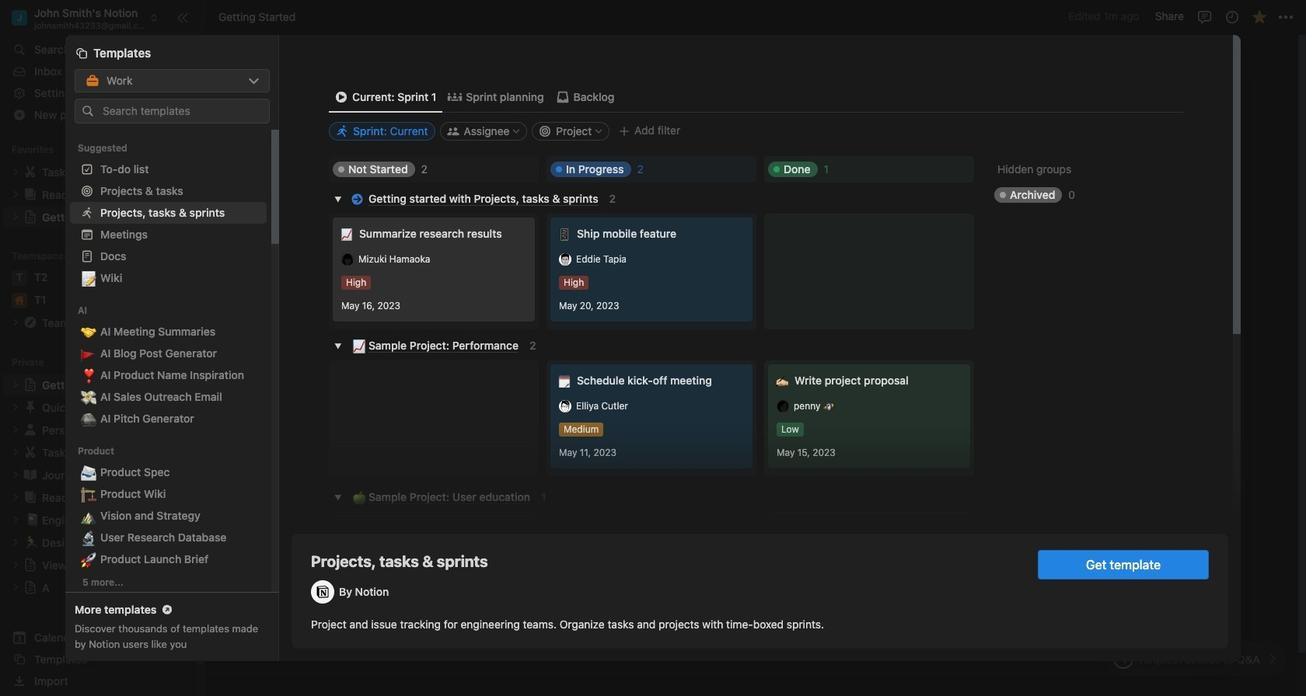 Task type: vqa. For each thing, say whether or not it's contained in the screenshot.
3rd Open icon from the bottom
no



Task type: describe. For each thing, give the bounding box(es) containing it.
📨 image
[[81, 463, 96, 483]]

close sidebar image
[[177, 11, 189, 24]]

👉 image
[[478, 486, 493, 506]]

🚩 image
[[81, 344, 96, 364]]

🚀 image
[[81, 550, 96, 570]]

comments image
[[1197, 9, 1213, 24]]

👋 image
[[478, 169, 493, 189]]

updates image
[[1224, 9, 1240, 24]]

💸 image
[[81, 387, 96, 408]]

🪨 image
[[81, 409, 96, 429]]



Task type: locate. For each thing, give the bounding box(es) containing it.
Search templates text field
[[103, 105, 262, 118]]

❣️ image
[[81, 366, 96, 386]]

🔬 image
[[81, 528, 96, 548]]

📝 image
[[81, 268, 96, 289]]

🏗 image
[[81, 485, 96, 505]]

add a page image
[[173, 358, 183, 368]]

⛰️ image
[[81, 506, 96, 527]]

favorited image
[[1251, 9, 1267, 24]]



